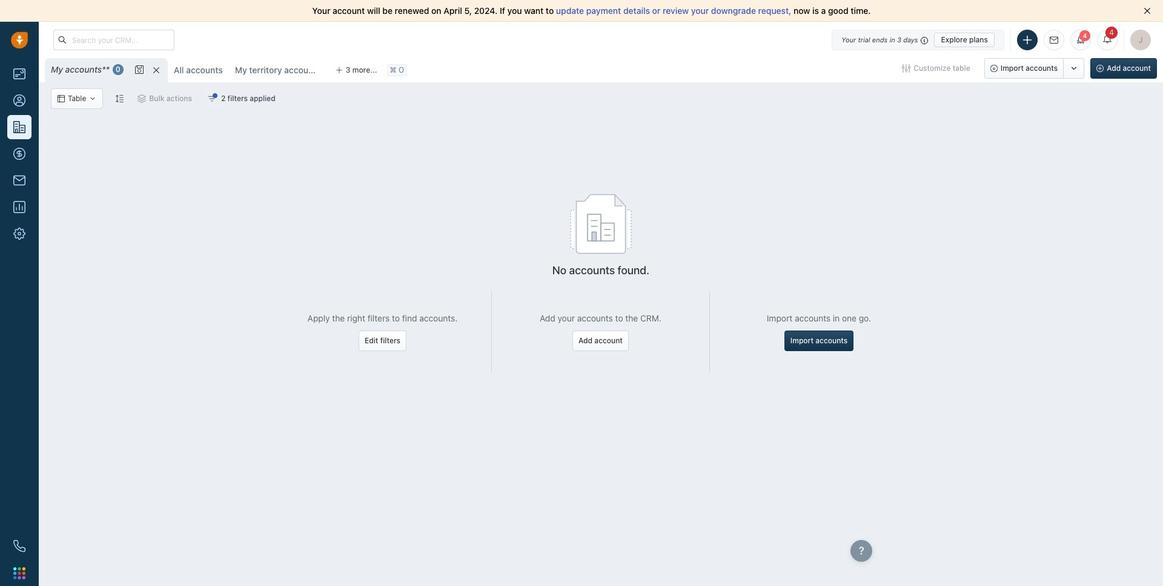 Task type: describe. For each thing, give the bounding box(es) containing it.
phone image
[[13, 540, 25, 552]]

2 horizontal spatial container_wx8msf4aqz5i3rn1 image
[[208, 95, 216, 103]]

0 horizontal spatial container_wx8msf4aqz5i3rn1 image
[[58, 95, 65, 102]]

0 horizontal spatial container_wx8msf4aqz5i3rn1 image
[[89, 95, 96, 102]]

0 vertical spatial container_wx8msf4aqz5i3rn1 image
[[902, 64, 911, 73]]

phone element
[[7, 534, 32, 559]]



Task type: locate. For each thing, give the bounding box(es) containing it.
1 horizontal spatial container_wx8msf4aqz5i3rn1 image
[[138, 95, 146, 103]]

container_wx8msf4aqz5i3rn1 image
[[138, 95, 146, 103], [208, 95, 216, 103], [58, 95, 65, 102]]

group
[[984, 58, 1084, 79]]

container_wx8msf4aqz5i3rn1 image
[[902, 64, 911, 73], [89, 95, 96, 102]]

freshworks switcher image
[[13, 568, 25, 580]]

Search your CRM... text field
[[53, 30, 174, 50]]

style_myh0__igzzd8unmi image
[[115, 94, 124, 103]]

send email image
[[1050, 36, 1058, 44]]

1 horizontal spatial container_wx8msf4aqz5i3rn1 image
[[902, 64, 911, 73]]

close image
[[1144, 7, 1151, 15]]

1 vertical spatial container_wx8msf4aqz5i3rn1 image
[[89, 95, 96, 102]]



